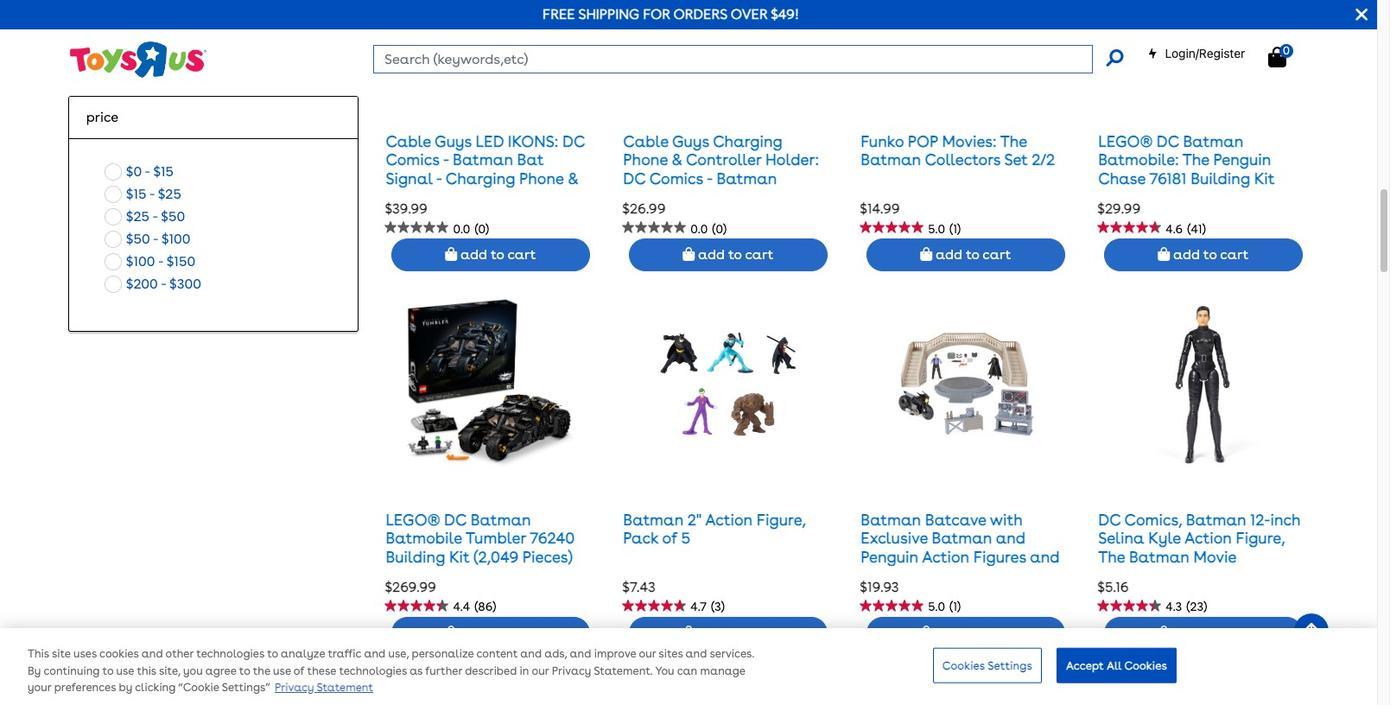 Task type: describe. For each thing, give the bounding box(es) containing it.
cookies inside button
[[1125, 659, 1167, 672]]

(0) for cable guys charging phone & controller holder: dc comics - batman
[[712, 222, 727, 236]]

4.4
[[453, 600, 470, 614]]

1 horizontal spatial $100
[[162, 231, 191, 247]]

movie
[[1194, 548, 1237, 566]]

content
[[477, 648, 518, 661]]

$0 - $15
[[126, 164, 174, 180]]

by
[[119, 681, 132, 694]]

the
[[253, 665, 270, 677]]

statement.
[[594, 665, 653, 677]]

your
[[28, 681, 51, 694]]

1 5.0 from the top
[[928, 222, 945, 236]]

(86)
[[475, 600, 496, 614]]

the inside the lego® dc batman batmobile: the penguin chase 76181 building kit (392 pieces) $29.99
[[1183, 151, 1210, 169]]

batman 2" action figure, pack of 5 image
[[657, 297, 799, 471]]

4.4 (86)
[[453, 600, 496, 614]]

inch
[[1271, 510, 1301, 529]]

and down "for"
[[1260, 585, 1290, 603]]

lego® for batmobile:
[[1099, 132, 1153, 150]]

site,
[[159, 665, 181, 677]]

$200 - $300 button
[[99, 273, 206, 296]]

- for $15
[[145, 164, 150, 180]]

dc inside cable guys charging phone & controller holder: dc comics - batman
[[623, 169, 646, 187]]

collectible
[[1099, 566, 1179, 584]]

2 5.0 (1) from the top
[[928, 600, 961, 614]]

over
[[731, 6, 768, 22]]

accept all cookies
[[1066, 659, 1167, 672]]

improve
[[594, 648, 636, 661]]

4.7 (3)
[[691, 600, 725, 614]]

guys for controller
[[672, 132, 709, 150]]

privacy inside this site uses cookies and other technologies to analyze traffic and use, personalize content and ads, and improve our sites and services. by continuing to use this site, you agree to the use of these technologies as further described in our privacy statement. you can manage your preferences by clicking "cookie settings"
[[552, 665, 591, 677]]

$15 inside $0 - $15 button
[[153, 164, 174, 180]]

- for $50
[[153, 209, 158, 225]]

funko pop movies: the batman collectors set 2/2
[[861, 132, 1055, 169]]

dc inside the "lego® dc batman batmobile tumbler 76240 building kit (2,049 pieces)"
[[444, 510, 467, 529]]

login/register button
[[1147, 45, 1245, 62]]

batmobile:
[[1099, 151, 1179, 169]]

controller inside cable guys charging phone & controller holder: dc comics - batman
[[686, 151, 762, 169]]

3
[[1248, 585, 1256, 603]]

described
[[465, 665, 517, 677]]

action inside batman 2" action figure, pack of 5
[[705, 510, 753, 529]]

holder:
[[766, 151, 819, 169]]

Enter Keyword or Item No. search field
[[373, 45, 1093, 73]]

agree
[[205, 665, 236, 677]]

dc comics, batman 12-inch selina kyle action figure, the batman movie collectible kids toys for boys and girls ages 3 and up
[[1099, 510, 1301, 622]]

2/2
[[1032, 151, 1055, 169]]

set
[[1005, 151, 1028, 169]]

toys inside button
[[200, 49, 231, 65]]

$50 - $100
[[126, 231, 191, 247]]

price
[[86, 109, 119, 126]]

close button image
[[1356, 5, 1368, 24]]

controller inside cable guys led ikons: dc comics - batman bat signal - charging phone & controller holder $39.99
[[386, 188, 461, 206]]

batman inside the lego® dc batman batmobile: the penguin chase 76181 building kit (392 pieces) $29.99
[[1183, 132, 1244, 150]]

boys
[[1099, 585, 1134, 603]]

funko pop movies: the batman collectors set 2/2 link
[[861, 132, 1055, 169]]

76181
[[1150, 169, 1187, 187]]

0.0 for cable guys charging phone & controller holder: dc comics - batman
[[691, 222, 708, 236]]

0.0 (0) for cable guys charging phone & controller holder: dc comics - batman
[[691, 222, 727, 236]]

bat
[[517, 151, 544, 169]]

statement
[[317, 681, 373, 694]]

cookies
[[99, 648, 139, 661]]

free
[[543, 6, 575, 22]]

(41)
[[1188, 222, 1206, 236]]

batman down batcave
[[932, 529, 992, 547]]

can
[[677, 665, 698, 677]]

for
[[643, 6, 670, 22]]

(0) for cable guys led ikons: dc comics - batman bat signal - charging phone & controller holder
[[475, 222, 489, 236]]

the inside funko pop movies: the batman collectors set 2/2
[[1000, 132, 1027, 150]]

charging inside cable guys charging phone & controller holder: dc comics - batman
[[713, 132, 783, 150]]

cookies settings
[[943, 659, 1033, 672]]

action for dc comics, batman 12-inch selina kyle action figure, the batman movie collectible kids toys for boys and girls ages 3 and up
[[1185, 529, 1232, 547]]

$0
[[126, 164, 142, 180]]

selina
[[1099, 529, 1145, 547]]

girls
[[1171, 585, 1204, 603]]

figures
[[974, 548, 1027, 566]]

$200
[[126, 276, 158, 292]]

cable guys led ikons: dc comics - batman bat signal - charging phone & controller holder image
[[404, 0, 577, 92]]

further
[[425, 665, 462, 677]]

cable guys led ikons: dc comics - batman bat signal - charging phone & controller holder $39.99
[[385, 132, 585, 217]]

& inside cable guys led ikons: dc comics - batman bat signal - charging phone & controller holder $39.99
[[568, 169, 579, 187]]

ages
[[1208, 585, 1244, 603]]

comics inside cable guys led ikons: dc comics - batman bat signal - charging phone & controller holder $39.99
[[386, 151, 440, 169]]

personalize
[[412, 648, 474, 661]]

and up in
[[520, 648, 542, 661]]

(3)
[[711, 600, 725, 614]]

orders
[[674, 6, 728, 22]]

mcfarlane toys
[[126, 49, 231, 65]]

0 horizontal spatial privacy
[[275, 681, 314, 694]]

batman batcave with exclusive batman and penguin action figures and batcycle, link
[[861, 510, 1060, 584]]

$0 - $15 button
[[99, 161, 179, 183]]

holder
[[465, 188, 515, 206]]

mcfarlane for mcfarlane toys
[[126, 49, 197, 65]]

led
[[476, 132, 504, 150]]

cable guys led ikons: dc comics - batman bat signal - charging phone & controller holder link
[[386, 132, 585, 206]]

$25 - $50
[[126, 209, 185, 225]]

collectors
[[925, 151, 1001, 169]]

penguin inside the lego® dc batman batmobile: the penguin chase 76181 building kit (392 pieces) $29.99
[[1214, 151, 1271, 169]]

$25 inside button
[[126, 209, 149, 225]]

4.3 (23)
[[1166, 600, 1208, 614]]

you
[[655, 665, 675, 677]]

batman down kyle
[[1129, 548, 1190, 566]]

price element
[[86, 107, 341, 128]]

services.
[[710, 648, 754, 661]]

batman inside funko pop movies: the batman collectors set 2/2
[[861, 151, 921, 169]]

batman up exclusive
[[861, 510, 921, 529]]

dc inside cable guys led ikons: dc comics - batman bat signal - charging phone & controller holder $39.99
[[562, 132, 585, 150]]

batman batcave with exclusive batman and penguin action figures and batcycle, image
[[895, 297, 1037, 471]]

$50 - $100 button
[[99, 228, 196, 251]]

$49!
[[771, 6, 800, 22]]

funko pop movies: the batman collectors set 2/2 image
[[879, 0, 1053, 92]]

76240
[[530, 529, 575, 547]]

$15 inside $15 - $25 button
[[126, 186, 146, 203]]

$15 - $25
[[126, 186, 181, 203]]

0 horizontal spatial technologies
[[196, 648, 264, 661]]

batman up movie
[[1186, 510, 1247, 529]]

1 vertical spatial $100
[[126, 253, 155, 270]]

batman 2" action figure, pack of 5 link
[[623, 510, 806, 547]]

charging inside cable guys led ikons: dc comics - batman bat signal - charging phone & controller holder $39.99
[[446, 169, 515, 187]]

analyze
[[281, 648, 325, 661]]

0
[[1283, 44, 1290, 57]]

$19.93
[[860, 579, 899, 596]]

comics inside cable guys charging phone & controller holder: dc comics - batman
[[650, 169, 703, 187]]

free shipping for orders over $49!
[[543, 6, 800, 22]]

of inside this site uses cookies and other technologies to analyze traffic and use, personalize content and ads, and improve our sites and services. by continuing to use this site, you agree to the use of these technologies as further described in our privacy statement. you can manage your preferences by clicking "cookie settings"
[[294, 665, 305, 677]]

batman 2" action figure, pack of 5
[[623, 510, 806, 547]]

lego® dc batman batmobile: the penguin chase 76181 building kit (392 pieces) image
[[1117, 0, 1290, 92]]

manage
[[700, 665, 746, 677]]

sites
[[659, 648, 683, 661]]

$25 inside button
[[158, 186, 181, 203]]



Task type: locate. For each thing, give the bounding box(es) containing it.
cable guys charging phone & controller holder: dc comics - batman image
[[642, 0, 815, 92]]

2 horizontal spatial the
[[1183, 151, 1210, 169]]

1 vertical spatial our
[[532, 665, 549, 677]]

toys up the price element
[[200, 49, 231, 65]]

$5.16
[[1098, 579, 1129, 596]]

2 mcfarlane from the top
[[126, 49, 197, 65]]

1 vertical spatial penguin
[[861, 548, 919, 566]]

0.0 (0) for cable guys led ikons: dc comics - batman bat signal - charging phone & controller holder
[[453, 222, 489, 236]]

add
[[461, 246, 487, 263], [698, 246, 725, 263], [936, 246, 963, 263], [1173, 246, 1200, 263], [461, 625, 487, 641], [698, 625, 725, 641], [936, 625, 963, 641], [1173, 625, 1200, 641]]

0 horizontal spatial toys
[[200, 49, 231, 65]]

cable inside cable guys charging phone & controller holder: dc comics - batman
[[623, 132, 669, 150]]

signal
[[386, 169, 433, 187]]

0 vertical spatial mcfarlane
[[126, 26, 197, 43]]

1 vertical spatial 5.0 (1)
[[928, 600, 961, 614]]

cookies inside button
[[943, 659, 985, 672]]

pieces) inside the "lego® dc batman batmobile tumbler 76240 building kit (2,049 pieces)"
[[523, 548, 573, 566]]

1 horizontal spatial pieces)
[[1134, 188, 1184, 206]]

1 horizontal spatial technologies
[[339, 665, 407, 677]]

1 horizontal spatial guys
[[672, 132, 709, 150]]

1 horizontal spatial penguin
[[1214, 151, 1271, 169]]

dc up selina
[[1099, 510, 1121, 529]]

technologies down use,
[[339, 665, 407, 677]]

shopping bag image
[[921, 247, 933, 261], [1158, 247, 1170, 261], [921, 626, 933, 640], [1158, 626, 1170, 640]]

0 vertical spatial penguin
[[1214, 151, 1271, 169]]

1 5.0 (1) from the top
[[928, 222, 961, 236]]

cookies up lego dc super heroes batman usb booklite image
[[943, 659, 985, 672]]

kit inside the "lego® dc batman batmobile tumbler 76240 building kit (2,049 pieces)"
[[449, 548, 470, 566]]

comics,
[[1125, 510, 1182, 529]]

toys inside the dc comics, batman 12-inch selina kyle action figure, the batman movie collectible kids toys for boys and girls ages 3 and up
[[1218, 566, 1252, 584]]

funko
[[861, 132, 904, 150]]

0 horizontal spatial $15
[[126, 186, 146, 203]]

1 horizontal spatial 0.0 (0)
[[691, 222, 727, 236]]

toys
[[200, 49, 231, 65], [1218, 566, 1252, 584]]

this site uses cookies and other technologies to analyze traffic and use, personalize content and ads, and improve our sites and services. by continuing to use this site, you agree to the use of these technologies as further described in our privacy statement. you can manage your preferences by clicking "cookie settings"
[[28, 648, 754, 694]]

dc
[[562, 132, 585, 150], [1157, 132, 1180, 150], [623, 169, 646, 187], [444, 510, 467, 529], [1099, 510, 1121, 529]]

1 horizontal spatial toys
[[1218, 566, 1252, 584]]

batman down holder:
[[717, 169, 777, 187]]

1 0.0 (0) from the left
[[453, 222, 489, 236]]

1 horizontal spatial controller
[[686, 151, 762, 169]]

1 vertical spatial toys
[[1218, 566, 1252, 584]]

2 (0) from the left
[[712, 222, 727, 236]]

of inside batman 2" action figure, pack of 5
[[662, 529, 677, 547]]

1 vertical spatial charging
[[446, 169, 515, 187]]

exclusive
[[861, 529, 928, 547]]

1 horizontal spatial &
[[672, 151, 683, 169]]

kit
[[1255, 169, 1275, 187], [449, 548, 470, 566]]

1 horizontal spatial cookies
[[1125, 659, 1167, 672]]

1 horizontal spatial (0)
[[712, 222, 727, 236]]

0 horizontal spatial cable
[[386, 132, 431, 150]]

1 vertical spatial controller
[[386, 188, 461, 206]]

0 vertical spatial $25
[[158, 186, 181, 203]]

all
[[1107, 659, 1122, 672]]

settings
[[988, 659, 1033, 672]]

2 vertical spatial the
[[1099, 548, 1126, 566]]

cable for cable guys led ikons: dc comics - batman bat signal - charging phone & controller holder $39.99
[[386, 132, 431, 150]]

batman up 76181 in the top of the page
[[1183, 132, 1244, 150]]

0 vertical spatial technologies
[[196, 648, 264, 661]]

0 vertical spatial 5.0
[[928, 222, 945, 236]]

$100 - $150 button
[[99, 251, 201, 273]]

0 vertical spatial toys
[[200, 49, 231, 65]]

0 horizontal spatial pieces)
[[523, 548, 573, 566]]

1 horizontal spatial phone
[[623, 151, 668, 169]]

action inside the dc comics, batman 12-inch selina kyle action figure, the batman movie collectible kids toys for boys and girls ages 3 and up
[[1185, 529, 1232, 547]]

mcfarlane
[[126, 26, 197, 43], [126, 49, 197, 65]]

1 vertical spatial $50
[[126, 231, 150, 247]]

0 vertical spatial privacy
[[552, 665, 591, 677]]

(0) down holder
[[475, 222, 489, 236]]

0 horizontal spatial lego®
[[386, 510, 440, 529]]

lego® dc batman batmobile tumbler 76240 building kit (2,049 pieces) image
[[404, 297, 577, 471]]

2"
[[688, 510, 702, 529]]

1 horizontal spatial use
[[273, 665, 291, 677]]

batman inside batman 2" action figure, pack of 5
[[623, 510, 684, 529]]

lego® inside the lego® dc batman batmobile: the penguin chase 76181 building kit (392 pieces) $29.99
[[1099, 132, 1153, 150]]

pop
[[908, 132, 938, 150]]

1 horizontal spatial the
[[1099, 548, 1126, 566]]

controller down signal
[[386, 188, 461, 206]]

0 horizontal spatial charging
[[446, 169, 515, 187]]

cable
[[386, 132, 431, 150], [623, 132, 669, 150]]

0 vertical spatial (1)
[[950, 222, 961, 236]]

this
[[28, 648, 49, 661]]

- for $150
[[158, 253, 163, 270]]

(0) down cable guys charging phone & controller holder: dc comics - batman
[[712, 222, 727, 236]]

privacy statement
[[275, 681, 373, 694]]

$100 up the $200
[[126, 253, 155, 270]]

dc up batmobile
[[444, 510, 467, 529]]

charging up holder
[[446, 169, 515, 187]]

$39.99
[[385, 201, 428, 217]]

1 guys from the left
[[435, 132, 472, 150]]

accept
[[1066, 659, 1104, 672]]

$150
[[167, 253, 195, 270]]

lego® up batmobile
[[386, 510, 440, 529]]

5.0 down collectors
[[928, 222, 945, 236]]

$14.99
[[860, 201, 900, 217]]

0 horizontal spatial phone
[[519, 169, 564, 187]]

the up 76181 in the top of the page
[[1183, 151, 1210, 169]]

$25 down $15 - $25 button
[[126, 209, 149, 225]]

1 vertical spatial building
[[386, 548, 445, 566]]

shopping bag image inside 0 link
[[1269, 47, 1287, 67]]

phone inside cable guys charging phone & controller holder: dc comics - batman
[[623, 151, 668, 169]]

2 cable from the left
[[623, 132, 669, 150]]

- inside button
[[149, 186, 155, 203]]

1 vertical spatial (1)
[[950, 600, 961, 614]]

dc up $26.99
[[623, 169, 646, 187]]

1 vertical spatial of
[[294, 665, 305, 677]]

0 horizontal spatial &
[[568, 169, 579, 187]]

use
[[116, 665, 134, 677], [273, 665, 291, 677]]

mcfarlane up mcfarlane toys button
[[126, 26, 197, 43]]

technologies up "agree"
[[196, 648, 264, 661]]

cable up $26.99
[[623, 132, 669, 150]]

$15 - $25 button
[[99, 183, 187, 206]]

action up movie
[[1185, 529, 1232, 547]]

1 vertical spatial pieces)
[[523, 548, 573, 566]]

1 horizontal spatial our
[[639, 648, 656, 661]]

kids
[[1183, 566, 1214, 584]]

0.0 (0) down holder
[[453, 222, 489, 236]]

0 horizontal spatial our
[[532, 665, 549, 677]]

0.0 (0) down cable guys charging phone & controller holder: dc comics - batman link
[[691, 222, 727, 236]]

building inside the lego® dc batman batmobile: the penguin chase 76181 building kit (392 pieces) $29.99
[[1191, 169, 1251, 187]]

0 horizontal spatial guys
[[435, 132, 472, 150]]

lego® dc batman batmobile tumbler 76240 building kit (2,049 pieces)
[[386, 510, 575, 566]]

"cookie
[[178, 681, 219, 694]]

1 horizontal spatial cable
[[623, 132, 669, 150]]

0 vertical spatial 5.0 (1)
[[928, 222, 961, 236]]

figure, inside batman 2" action figure, pack of 5
[[757, 510, 806, 529]]

1 (0) from the left
[[475, 222, 489, 236]]

0 horizontal spatial kit
[[449, 548, 470, 566]]

guys for comics
[[435, 132, 472, 150]]

use up by
[[116, 665, 134, 677]]

our
[[639, 648, 656, 661], [532, 665, 549, 677]]

lego dc super heroes batman usb booklite image
[[879, 676, 1053, 705]]

penguin inside batman batcave with exclusive batman and penguin action figures and batcycle, $19.93
[[861, 548, 919, 566]]

0 horizontal spatial $50
[[126, 231, 150, 247]]

0 horizontal spatial 0.0
[[453, 222, 470, 236]]

0 vertical spatial pieces)
[[1134, 188, 1184, 206]]

cable for cable guys charging phone & controller holder: dc comics - batman
[[623, 132, 669, 150]]

1 horizontal spatial figure,
[[1236, 529, 1285, 547]]

(1) down batman batcave with exclusive batman and penguin action figures and batcycle, $19.93
[[950, 600, 961, 614]]

1 horizontal spatial lego®
[[1099, 132, 1153, 150]]

0 horizontal spatial the
[[1000, 132, 1027, 150]]

- for $100
[[153, 231, 158, 247]]

guys inside cable guys led ikons: dc comics - batman bat signal - charging phone & controller holder $39.99
[[435, 132, 472, 150]]

1 vertical spatial privacy
[[275, 681, 314, 694]]

batman inside cable guys led ikons: dc comics - batman bat signal - charging phone & controller holder $39.99
[[453, 151, 513, 169]]

$15 up $15 - $25
[[153, 164, 174, 180]]

use right 'the'
[[273, 665, 291, 677]]

1 use from the left
[[116, 665, 134, 677]]

action
[[705, 510, 753, 529], [1185, 529, 1232, 547], [922, 548, 970, 566]]

batman inside cable guys charging phone & controller holder: dc comics - batman
[[717, 169, 777, 187]]

action right 2" at the bottom of page
[[705, 510, 753, 529]]

0 vertical spatial $15
[[153, 164, 174, 180]]

lego® up batmobile: at the top right
[[1099, 132, 1153, 150]]

use,
[[388, 648, 409, 661]]

5.0 (1) down batman batcave with exclusive batman and penguin action figures and batcycle, $19.93
[[928, 600, 961, 614]]

0 vertical spatial figure,
[[757, 510, 806, 529]]

comics
[[386, 151, 440, 169], [650, 169, 703, 187]]

dc right ikons:
[[562, 132, 585, 150]]

1 horizontal spatial $50
[[161, 209, 185, 225]]

and left use,
[[364, 648, 386, 661]]

phone up $26.99
[[623, 151, 668, 169]]

action down batcave
[[922, 548, 970, 566]]

our left sites
[[639, 648, 656, 661]]

batman inside the "lego® dc batman batmobile tumbler 76240 building kit (2,049 pieces)"
[[471, 510, 531, 529]]

0.0 down cable guys charging phone & controller holder: dc comics - batman link
[[691, 222, 708, 236]]

and up 'this'
[[141, 648, 163, 661]]

preferences
[[54, 681, 116, 694]]

2 5.0 from the top
[[928, 600, 945, 614]]

$50 inside '$25 - $50' button
[[161, 209, 185, 225]]

batcave
[[925, 510, 987, 529]]

the up set
[[1000, 132, 1027, 150]]

0 vertical spatial the
[[1000, 132, 1027, 150]]

0 horizontal spatial of
[[294, 665, 305, 677]]

comics up signal
[[386, 151, 440, 169]]

1 horizontal spatial building
[[1191, 169, 1251, 187]]

lego® dc batman batmobile tumbler 76240 building kit (2,049 pieces) link
[[386, 510, 575, 566]]

the inside the dc comics, batman 12-inch selina kyle action figure, the batman movie collectible kids toys for boys and girls ages 3 and up
[[1099, 548, 1126, 566]]

and down with
[[996, 529, 1026, 547]]

0 vertical spatial building
[[1191, 169, 1251, 187]]

mcfarlane button
[[99, 24, 203, 46]]

0 horizontal spatial action
[[705, 510, 753, 529]]

mcfarlane down mcfarlane button
[[126, 49, 197, 65]]

action for batman batcave with exclusive batman and penguin action figures and batcycle, $19.93
[[922, 548, 970, 566]]

0 horizontal spatial building
[[386, 548, 445, 566]]

1 vertical spatial figure,
[[1236, 529, 1285, 547]]

$100 up $150
[[162, 231, 191, 247]]

1 cookies from the left
[[943, 659, 985, 672]]

dc up batmobile: at the top right
[[1157, 132, 1180, 150]]

cable up signal
[[386, 132, 431, 150]]

controller
[[686, 151, 762, 169], [386, 188, 461, 206]]

1 horizontal spatial 0.0
[[691, 222, 708, 236]]

figure,
[[757, 510, 806, 529], [1236, 529, 1285, 547]]

1 horizontal spatial $15
[[153, 164, 174, 180]]

0 vertical spatial $50
[[161, 209, 185, 225]]

$50
[[161, 209, 185, 225], [126, 231, 150, 247]]

& inside cable guys charging phone & controller holder: dc comics - batman
[[672, 151, 683, 169]]

privacy statement link
[[275, 681, 373, 694]]

0 horizontal spatial $100
[[126, 253, 155, 270]]

1 horizontal spatial $25
[[158, 186, 181, 203]]

0 horizontal spatial use
[[116, 665, 134, 677]]

and right 'figures'
[[1030, 548, 1060, 566]]

None search field
[[373, 45, 1124, 73]]

1 0.0 from the left
[[453, 222, 470, 236]]

0 horizontal spatial controller
[[386, 188, 461, 206]]

phone down 'bat'
[[519, 169, 564, 187]]

5.0 (1)
[[928, 222, 961, 236], [928, 600, 961, 614]]

1 cable from the left
[[386, 132, 431, 150]]

controller left holder:
[[686, 151, 762, 169]]

comics up $26.99
[[650, 169, 703, 187]]

1 horizontal spatial comics
[[650, 169, 703, 187]]

the down selina
[[1099, 548, 1126, 566]]

batman up tumbler
[[471, 510, 531, 529]]

$25 up $25 - $50
[[158, 186, 181, 203]]

4.3
[[1166, 600, 1183, 614]]

with
[[990, 510, 1023, 529]]

clicking
[[135, 681, 176, 694]]

toys r us image
[[68, 40, 206, 79]]

shopping bag image
[[1269, 47, 1287, 67], [445, 247, 457, 261], [683, 247, 695, 261], [445, 626, 457, 640], [683, 626, 695, 640]]

2 horizontal spatial action
[[1185, 529, 1232, 547]]

1 vertical spatial the
[[1183, 151, 1210, 169]]

- for $25
[[149, 186, 155, 203]]

pieces) down the 76240
[[523, 548, 573, 566]]

figure, inside the dc comics, batman 12-inch selina kyle action figure, the batman movie collectible kids toys for boys and girls ages 3 and up
[[1236, 529, 1285, 547]]

dc inside the dc comics, batman 12-inch selina kyle action figure, the batman movie collectible kids toys for boys and girls ages 3 and up
[[1099, 510, 1121, 529]]

0 horizontal spatial cookies
[[943, 659, 985, 672]]

4.6
[[1166, 222, 1183, 236]]

1 vertical spatial mcfarlane
[[126, 49, 197, 65]]

(1) down collectors
[[950, 222, 961, 236]]

other
[[166, 648, 194, 661]]

- inside cable guys charging phone & controller holder: dc comics - batman
[[707, 169, 713, 187]]

this
[[137, 665, 156, 677]]

0 vertical spatial charging
[[713, 132, 783, 150]]

privacy
[[552, 665, 591, 677], [275, 681, 314, 694]]

cable inside cable guys led ikons: dc comics - batman bat signal - charging phone & controller holder $39.99
[[386, 132, 431, 150]]

0 vertical spatial of
[[662, 529, 677, 547]]

$269.99
[[385, 579, 436, 596]]

dc comics, batman 12-inch selina kyle action figure, the batman movie collectible kids toys for boys and girls ages 3 and up image
[[1133, 297, 1275, 471]]

5.0 down the batcycle,
[[928, 600, 945, 614]]

1 mcfarlane from the top
[[126, 26, 197, 43]]

0 vertical spatial lego®
[[1099, 132, 1153, 150]]

12-
[[1250, 510, 1271, 529]]

2 guys from the left
[[672, 132, 709, 150]]

4.7
[[691, 600, 707, 614]]

batman down funko in the top right of the page
[[861, 151, 921, 169]]

1 vertical spatial 5.0
[[928, 600, 945, 614]]

charging up holder:
[[713, 132, 783, 150]]

0 vertical spatial kit
[[1255, 169, 1275, 187]]

2 0.0 (0) from the left
[[691, 222, 727, 236]]

and right "ads,"
[[570, 648, 591, 661]]

$7.43
[[622, 579, 656, 596]]

0 vertical spatial $100
[[162, 231, 191, 247]]

guys inside cable guys charging phone & controller holder: dc comics - batman
[[672, 132, 709, 150]]

pieces) inside the lego® dc batman batmobile: the penguin chase 76181 building kit (392 pieces) $29.99
[[1134, 188, 1184, 206]]

(23)
[[1187, 600, 1208, 614]]

0.0 for cable guys led ikons: dc comics - batman bat signal - charging phone & controller holder
[[453, 222, 470, 236]]

$50 inside "$50 - $100" button
[[126, 231, 150, 247]]

in
[[520, 665, 529, 677]]

dc inside the lego® dc batman batmobile: the penguin chase 76181 building kit (392 pieces) $29.99
[[1157, 132, 1180, 150]]

(1)
[[950, 222, 961, 236], [950, 600, 961, 614]]

- for $300
[[161, 276, 166, 292]]

$26.99
[[622, 201, 666, 217]]

pieces) down 76181 in the top of the page
[[1134, 188, 1184, 206]]

lego® for batmobile
[[386, 510, 440, 529]]

0.0
[[453, 222, 470, 236], [691, 222, 708, 236]]

building right 76181 in the top of the page
[[1191, 169, 1251, 187]]

lego® dc batman batmobile: the penguin chase 76181 building kit (392 pieces) link
[[1099, 132, 1275, 206]]

batman up pack
[[623, 510, 684, 529]]

5.0 (1) down collectors
[[928, 222, 961, 236]]

privacy down "ads,"
[[552, 665, 591, 677]]

and up can
[[686, 648, 707, 661]]

cookies right the all
[[1125, 659, 1167, 672]]

action inside batman batcave with exclusive batman and penguin action figures and batcycle, $19.93
[[922, 548, 970, 566]]

1 vertical spatial $25
[[126, 209, 149, 225]]

1 horizontal spatial kit
[[1255, 169, 1275, 187]]

2 (1) from the top
[[950, 600, 961, 614]]

up
[[1099, 604, 1117, 622]]

1 horizontal spatial charging
[[713, 132, 783, 150]]

2 0.0 from the left
[[691, 222, 708, 236]]

to
[[491, 246, 504, 263], [728, 246, 742, 263], [966, 246, 980, 263], [1204, 246, 1217, 263], [491, 625, 504, 641], [728, 625, 742, 641], [966, 625, 980, 641], [1204, 625, 1217, 641], [267, 648, 278, 661], [102, 665, 113, 677], [239, 665, 250, 677]]

our right in
[[532, 665, 549, 677]]

batman knightfall 6" action figure image
[[1133, 676, 1275, 705]]

kit inside the lego® dc batman batmobile: the penguin chase 76181 building kit (392 pieces) $29.99
[[1255, 169, 1275, 187]]

1 horizontal spatial privacy
[[552, 665, 591, 677]]

0 horizontal spatial comics
[[386, 151, 440, 169]]

1 vertical spatial technologies
[[339, 665, 407, 677]]

phone inside cable guys led ikons: dc comics - batman bat signal - charging phone & controller holder $39.99
[[519, 169, 564, 187]]

$15 down $0 - $15 button at the left top of the page
[[126, 186, 146, 203]]

5.0
[[928, 222, 945, 236], [928, 600, 945, 614]]

0 horizontal spatial $25
[[126, 209, 149, 225]]

mcfarlane for mcfarlane
[[126, 26, 197, 43]]

batman down led
[[453, 151, 513, 169]]

$50 up $50 - $100
[[161, 209, 185, 225]]

building inside the "lego® dc batman batmobile tumbler 76240 building kit (2,049 pieces)"
[[386, 548, 445, 566]]

0 horizontal spatial (0)
[[475, 222, 489, 236]]

building down batmobile
[[386, 548, 445, 566]]

of down the analyze
[[294, 665, 305, 677]]

by
[[28, 665, 41, 677]]

and down the collectible
[[1137, 585, 1167, 603]]

$100 - $150
[[126, 253, 195, 270]]

1 horizontal spatial of
[[662, 529, 677, 547]]

2 cookies from the left
[[1125, 659, 1167, 672]]

lego® dc batman batmobile: the penguin chase 76181 building kit (392 pieces) $29.99
[[1098, 132, 1275, 217]]

0 vertical spatial our
[[639, 648, 656, 661]]

5
[[681, 529, 691, 547]]

1 (1) from the top
[[950, 222, 961, 236]]

of left 5
[[662, 529, 677, 547]]

0 vertical spatial controller
[[686, 151, 762, 169]]

batman batcave with exclusive batman and penguin action figures and batcycle, $19.93
[[860, 510, 1060, 596]]

0.0 down holder
[[453, 222, 470, 236]]

shipping
[[578, 6, 640, 22]]

toys up ages
[[1218, 566, 1252, 584]]

1 horizontal spatial action
[[922, 548, 970, 566]]

1 vertical spatial lego®
[[386, 510, 440, 529]]

lego®
[[1099, 132, 1153, 150], [386, 510, 440, 529]]

as
[[410, 665, 423, 677]]

accept all cookies button
[[1057, 648, 1177, 684]]

privacy down these at the left bottom of page
[[275, 681, 314, 694]]

lego® inside the "lego® dc batman batmobile tumbler 76240 building kit (2,049 pieces)"
[[386, 510, 440, 529]]

$50 down '$25 - $50' button
[[126, 231, 150, 247]]

batcycle,
[[861, 566, 930, 584]]

2 use from the left
[[273, 665, 291, 677]]



Task type: vqa. For each thing, say whether or not it's contained in the screenshot.
THE ZIP
no



